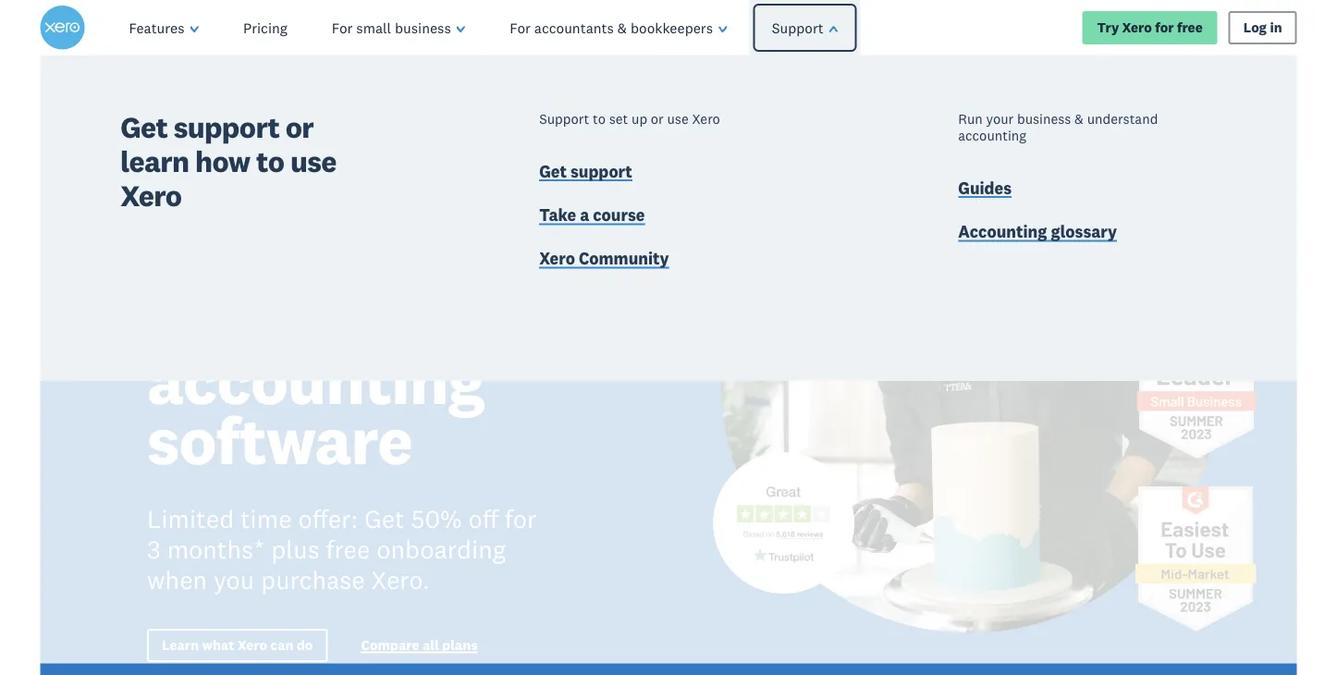 Task type: vqa. For each thing, say whether or not it's contained in the screenshot.
the topmost Addendum
no



Task type: locate. For each thing, give the bounding box(es) containing it.
take a course
[[539, 205, 645, 225]]

accounting inside "back to what you love with xero accounting software"
[[147, 339, 485, 422]]

course
[[593, 205, 645, 225]]

support inside get support or learn how to use xero
[[174, 109, 279, 146]]

get
[[120, 109, 168, 146], [539, 161, 567, 181], [364, 503, 405, 535]]

get left the "50%"
[[364, 503, 405, 535]]

xero homepage image
[[40, 6, 85, 50]]

support
[[772, 19, 824, 37], [539, 110, 589, 127]]

for left accountants
[[510, 19, 531, 37]]

1 horizontal spatial you
[[312, 159, 422, 242]]

how
[[195, 143, 250, 180]]

use right up on the top left of the page
[[667, 110, 689, 127]]

get up take
[[539, 161, 567, 181]]

business inside run your business & understand accounting
[[1018, 110, 1071, 127]]

run your business & understand accounting
[[959, 110, 1158, 144]]

1 horizontal spatial get
[[364, 503, 405, 535]]

features
[[129, 19, 185, 37]]

get inside get support or learn how to use xero
[[120, 109, 168, 146]]

what inside learn what xero can do link
[[202, 637, 234, 654]]

xero inside "back to what you love with xero accounting software"
[[147, 279, 287, 362]]

1 horizontal spatial free
[[1177, 19, 1203, 36]]

1 vertical spatial support
[[571, 161, 633, 181]]

learn
[[120, 143, 189, 180]]

0 horizontal spatial for
[[505, 503, 537, 535]]

a xero user decorating a cake with blue icing. social proof badges surrounding the circular image. image
[[682, 56, 1297, 675]]

business inside dropdown button
[[395, 19, 451, 37]]

2 horizontal spatial to
[[593, 110, 606, 127]]

accounting glossary
[[959, 221, 1117, 242]]

0 horizontal spatial for
[[332, 19, 353, 37]]

what inside "back to what you love with xero accounting software"
[[147, 159, 298, 242]]

for for for small business
[[332, 19, 353, 37]]

business
[[395, 19, 451, 37], [1018, 110, 1071, 127]]

& right accountants
[[618, 19, 627, 37]]

0 vertical spatial business
[[395, 19, 451, 37]]

learn what xero can do link
[[147, 629, 328, 662]]

0 vertical spatial get
[[120, 109, 168, 146]]

1 horizontal spatial for
[[1156, 19, 1174, 36]]

support for support to set up or use xero
[[539, 110, 589, 127]]

plans
[[442, 637, 478, 654]]

onboarding
[[377, 534, 506, 566]]

to for you
[[429, 99, 493, 182]]

log in link
[[1229, 11, 1297, 44]]

in
[[1270, 19, 1283, 36]]

0 vertical spatial &
[[618, 19, 627, 37]]

you
[[312, 159, 422, 242], [214, 564, 255, 596]]

1 horizontal spatial accounting
[[959, 127, 1027, 144]]

all
[[423, 637, 439, 654]]

can
[[270, 637, 294, 654]]

for
[[1156, 19, 1174, 36], [505, 503, 537, 535]]

back
[[268, 99, 415, 182]]

free
[[1177, 19, 1203, 36], [326, 534, 370, 566]]

to
[[429, 99, 493, 182], [593, 110, 606, 127], [256, 143, 284, 180]]

what
[[147, 159, 298, 242], [202, 637, 234, 654]]

&
[[618, 19, 627, 37], [1075, 110, 1084, 127]]

for left small
[[332, 19, 353, 37]]

pricing
[[243, 19, 288, 37]]

or right how at the top left
[[286, 109, 314, 146]]

xero
[[1123, 19, 1152, 36], [692, 110, 720, 127], [120, 177, 182, 214], [539, 249, 575, 269], [147, 279, 287, 362], [237, 637, 267, 654]]

1 vertical spatial support
[[539, 110, 589, 127]]

pricing link
[[221, 0, 310, 56]]

or
[[286, 109, 314, 146], [651, 110, 664, 127]]

plus
[[271, 534, 320, 566]]

limited time offer: get 50% off for 3 months* plus free onboarding when you purchase xero.
[[147, 503, 537, 596]]

for
[[332, 19, 353, 37], [510, 19, 531, 37]]

accountants
[[534, 19, 614, 37]]

off
[[469, 503, 499, 535]]

for accountants & bookkeepers button
[[488, 0, 750, 56]]

support button
[[744, 0, 866, 56]]

free right plus
[[326, 534, 370, 566]]

features button
[[107, 0, 221, 56]]

0 horizontal spatial free
[[326, 534, 370, 566]]

log
[[1244, 19, 1267, 36]]

2 vertical spatial get
[[364, 503, 405, 535]]

& left understand
[[1075, 110, 1084, 127]]

for inside dropdown button
[[332, 19, 353, 37]]

bookkeepers
[[631, 19, 713, 37]]

business for small
[[395, 19, 451, 37]]

1 vertical spatial what
[[202, 637, 234, 654]]

xero community
[[539, 249, 669, 269]]

0 vertical spatial accounting
[[959, 127, 1027, 144]]

1 horizontal spatial to
[[429, 99, 493, 182]]

to inside get support or learn how to use xero
[[256, 143, 284, 180]]

0 horizontal spatial get
[[120, 109, 168, 146]]

2 horizontal spatial get
[[539, 161, 567, 181]]

for accountants & bookkeepers
[[510, 19, 713, 37]]

use inside get support or learn how to use xero
[[290, 143, 337, 180]]

business right your at the right top of page
[[1018, 110, 1071, 127]]

1 horizontal spatial &
[[1075, 110, 1084, 127]]

learn what xero can do
[[162, 637, 313, 654]]

0 horizontal spatial use
[[290, 143, 337, 180]]

1 horizontal spatial support
[[571, 161, 633, 181]]

accounting inside run your business & understand accounting
[[959, 127, 1027, 144]]

compare
[[361, 637, 420, 654]]

1 horizontal spatial support
[[772, 19, 824, 37]]

get left how at the top left
[[120, 109, 168, 146]]

1 vertical spatial for
[[505, 503, 537, 535]]

0 vertical spatial use
[[667, 110, 689, 127]]

take
[[539, 205, 576, 225]]

or inside get support or learn how to use xero
[[286, 109, 314, 146]]

free left log
[[1177, 19, 1203, 36]]

small
[[356, 19, 391, 37]]

1 vertical spatial use
[[290, 143, 337, 180]]

1 horizontal spatial business
[[1018, 110, 1071, 127]]

accounting
[[959, 127, 1027, 144], [147, 339, 485, 422]]

0 horizontal spatial accounting
[[147, 339, 485, 422]]

1 horizontal spatial for
[[510, 19, 531, 37]]

for right "try"
[[1156, 19, 1174, 36]]

support
[[174, 109, 279, 146], [571, 161, 633, 181]]

0 horizontal spatial business
[[395, 19, 451, 37]]

get support or learn how to use xero
[[120, 109, 337, 214]]

0 horizontal spatial you
[[214, 564, 255, 596]]

0 vertical spatial support
[[174, 109, 279, 146]]

limited
[[147, 503, 234, 535]]

support for get support or learn how to use xero
[[174, 109, 279, 146]]

2 for from the left
[[510, 19, 531, 37]]

back to what you love with xero accounting software
[[147, 99, 493, 482]]

0 horizontal spatial support
[[174, 109, 279, 146]]

set
[[609, 110, 628, 127]]

for right off
[[505, 503, 537, 535]]

0 horizontal spatial to
[[256, 143, 284, 180]]

0 horizontal spatial or
[[286, 109, 314, 146]]

support inside dropdown button
[[772, 19, 824, 37]]

1 horizontal spatial or
[[651, 110, 664, 127]]

for inside limited time offer: get 50% off for 3 months* plus free onboarding when you purchase xero.
[[505, 503, 537, 535]]

0 vertical spatial support
[[772, 19, 824, 37]]

1 vertical spatial &
[[1075, 110, 1084, 127]]

0 horizontal spatial &
[[618, 19, 627, 37]]

1 vertical spatial accounting
[[147, 339, 485, 422]]

1 vertical spatial business
[[1018, 110, 1071, 127]]

1 vertical spatial free
[[326, 534, 370, 566]]

for inside dropdown button
[[510, 19, 531, 37]]

to inside "back to what you love with xero accounting software"
[[429, 99, 493, 182]]

or right up on the top left of the page
[[651, 110, 664, 127]]

business right small
[[395, 19, 451, 37]]

1 vertical spatial get
[[539, 161, 567, 181]]

time
[[241, 503, 292, 535]]

compare all plans link
[[361, 637, 478, 658]]

get inside limited time offer: get 50% off for 3 months* plus free onboarding when you purchase xero.
[[364, 503, 405, 535]]

1 for from the left
[[332, 19, 353, 37]]

use
[[667, 110, 689, 127], [290, 143, 337, 180]]

0 vertical spatial what
[[147, 159, 298, 242]]

log in
[[1244, 19, 1283, 36]]

0 vertical spatial you
[[312, 159, 422, 242]]

0 horizontal spatial support
[[539, 110, 589, 127]]

0 vertical spatial for
[[1156, 19, 1174, 36]]

1 vertical spatial you
[[214, 564, 255, 596]]

use right how at the top left
[[290, 143, 337, 180]]



Task type: describe. For each thing, give the bounding box(es) containing it.
get support
[[539, 161, 633, 181]]

get for get support
[[539, 161, 567, 181]]

guides
[[959, 178, 1012, 198]]

months*
[[167, 534, 265, 566]]

do
[[297, 637, 313, 654]]

& inside run your business & understand accounting
[[1075, 110, 1084, 127]]

accounting glossary link
[[959, 221, 1117, 245]]

take a course link
[[539, 204, 645, 229]]

get for get support or learn how to use xero
[[120, 109, 168, 146]]

xero.
[[371, 564, 430, 596]]

for small business
[[332, 19, 451, 37]]

support to set up or use xero
[[539, 110, 720, 127]]

support for support
[[772, 19, 824, 37]]

you inside limited time offer: get 50% off for 3 months* plus free onboarding when you purchase xero.
[[214, 564, 255, 596]]

glossary
[[1051, 221, 1117, 242]]

get support link
[[539, 160, 633, 185]]

xero community link
[[539, 248, 669, 273]]

0 vertical spatial free
[[1177, 19, 1203, 36]]

offer:
[[298, 503, 358, 535]]

try
[[1098, 19, 1120, 36]]

with
[[286, 219, 420, 302]]

support for get support
[[571, 161, 633, 181]]

guides link
[[959, 177, 1012, 202]]

purchase
[[261, 564, 365, 596]]

3
[[147, 534, 161, 566]]

free inside limited time offer: get 50% off for 3 months* plus free onboarding when you purchase xero.
[[326, 534, 370, 566]]

learn
[[162, 637, 199, 654]]

try xero for free
[[1098, 19, 1203, 36]]

your
[[987, 110, 1014, 127]]

50%
[[411, 503, 462, 535]]

business for your
[[1018, 110, 1071, 127]]

when
[[147, 564, 207, 596]]

love
[[147, 219, 273, 302]]

for small business button
[[310, 0, 488, 56]]

run
[[959, 110, 983, 127]]

community
[[579, 249, 669, 269]]

1 horizontal spatial use
[[667, 110, 689, 127]]

you inside "back to what you love with xero accounting software"
[[312, 159, 422, 242]]

& inside dropdown button
[[618, 19, 627, 37]]

a
[[580, 205, 589, 225]]

try xero for free link
[[1083, 11, 1218, 44]]

to for up
[[593, 110, 606, 127]]

for for for accountants & bookkeepers
[[510, 19, 531, 37]]

understand
[[1087, 110, 1158, 127]]

software
[[147, 399, 412, 482]]

xero inside get support or learn how to use xero
[[120, 177, 182, 214]]

accounting
[[959, 221, 1048, 242]]

up
[[632, 110, 648, 127]]

compare all plans
[[361, 637, 478, 654]]



